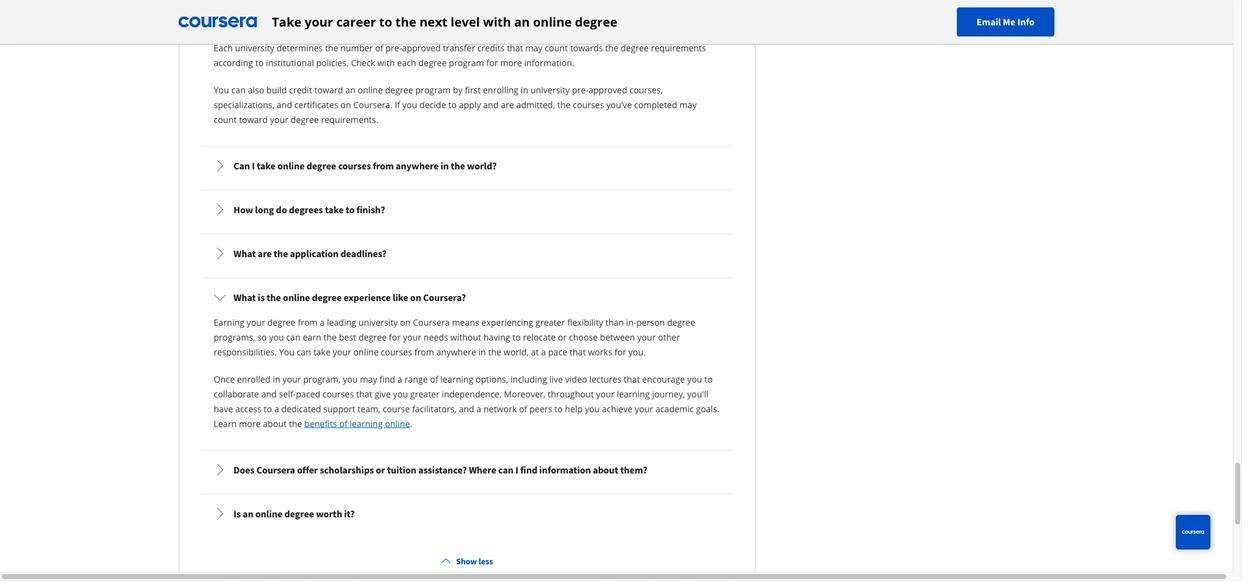 Task type: vqa. For each thing, say whether or not it's contained in the screenshot.
Utah
no



Task type: describe. For each thing, give the bounding box(es) containing it.
on for like
[[410, 291, 421, 304]]

the left best
[[323, 331, 337, 343]]

online inside dropdown button
[[255, 508, 282, 520]]

also
[[248, 84, 264, 96]]

requirements
[[651, 42, 706, 54]]

do
[[276, 204, 287, 216]]

it?
[[344, 508, 355, 520]]

credits inside each university determines the number of pre-approved transfer credits that may count towards the degree requirements according to institutional policies. check with each degree program for more information.
[[477, 42, 505, 54]]

to inside you can also build credit toward an online degree program by first enrolling in university pre-approved courses, specializations, and certificates on coursera. if you decide to apply and are admitted, the courses you've completed may count toward your degree requirements.
[[448, 99, 457, 110]]

earn
[[303, 331, 321, 343]]

determines
[[277, 42, 323, 54]]

experiencing
[[481, 316, 533, 328]]

them?
[[620, 464, 647, 476]]

bachelor of science in general business
[[214, 0, 689, 26]]

2 vertical spatial for
[[615, 346, 626, 358]]

you inside you can also build credit toward an online degree program by first enrolling in university pre-approved courses, specializations, and certificates on coursera. if you decide to apply and are admitted, the courses you've completed may count toward your degree requirements.
[[402, 99, 417, 110]]

order
[[589, 15, 611, 26]]

is an online degree worth it? button
[[204, 497, 730, 531]]

me
[[1003, 16, 1015, 28]]

institutional
[[266, 57, 314, 68]]

your down the person
[[637, 331, 656, 343]]

choose
[[569, 331, 598, 343]]

degree up number
[[346, 15, 374, 26]]

means
[[452, 316, 479, 328]]

encourage
[[642, 373, 685, 385]]

relocate
[[523, 331, 556, 343]]

your up so
[[247, 316, 265, 328]]

university inside earning your degree from a leading university on coursera means experiencing greater flexibility than in-person degree programs, so you can earn the best degree for your needs without having to relocate or choose between your other responsibilities. you can take your online courses from anywhere in the world, at a pace that works for you.
[[359, 316, 398, 328]]

your right achieve
[[635, 403, 653, 415]]

your inside you can also build credit toward an online degree program by first enrolling in university pre-approved courses, specializations, and certificates on coursera. if you decide to apply and are admitted, the courses you've completed may count toward your degree requirements.
[[270, 114, 288, 125]]

university inside you can also build credit toward an online degree program by first enrolling in university pre-approved courses, specializations, and certificates on coursera. if you decide to apply and are admitted, the courses you've completed may count toward your degree requirements.
[[530, 84, 570, 96]]

can inside dropdown button
[[498, 464, 513, 476]]

a down independence. at the left bottom
[[476, 403, 481, 415]]

1 horizontal spatial credits
[[549, 15, 577, 26]]

approved inside each university determines the number of pre-approved transfer credits that may count towards the degree requirements according to institutional policies. check with each degree program for more information.
[[402, 42, 441, 54]]

courses inside the once enrolled in your program, you may find a range of learning options, including live video lectures that encourage you to collaborate and self-paced courses that give you greater independence. moreover, throughout your learning journey, you'll have access to a dedicated support team, course facilitators, and a network of peers to help you achieve your academic goals. learn more about the
[[323, 388, 354, 400]]

finish?
[[356, 204, 385, 216]]

show less
[[456, 556, 493, 567]]

you up 'course'
[[393, 388, 408, 400]]

moreover,
[[504, 388, 546, 400]]

once
[[214, 373, 235, 385]]

program inside you can also build credit toward an online degree program by first enrolling in university pre-approved courses, specializations, and certificates on coursera. if you decide to apply and are admitted, the courses you've completed may count toward your degree requirements.
[[415, 84, 451, 96]]

what is the online degree experience like on coursera? button
[[204, 280, 730, 315]]

1 vertical spatial i
[[515, 464, 518, 476]]

each
[[214, 42, 233, 54]]

in inside dropdown button
[[441, 160, 449, 172]]

your down best
[[333, 346, 351, 358]]

business
[[290, 15, 326, 26]]

about inside dropdown button
[[593, 464, 618, 476]]

may inside each university determines the number of pre-approved transfer credits that may count towards the degree requirements according to institutional policies. check with each degree program for more information.
[[525, 42, 543, 54]]

more inside the once enrolled in your program, you may find a range of learning options, including live video lectures that encourage you to collaborate and self-paced courses that give you greater independence. moreover, throughout your learning journey, you'll have access to a dedicated support team, course facilitators, and a network of peers to help you achieve your academic goals. learn more about the
[[239, 418, 261, 430]]

needs
[[424, 331, 448, 343]]

to right order
[[613, 15, 622, 26]]

access
[[235, 403, 261, 415]]

take inside how long do degrees take to finish? dropdown button
[[325, 204, 344, 216]]

science
[[214, 15, 244, 26]]

can
[[234, 160, 250, 172]]

than
[[605, 316, 624, 328]]

0 horizontal spatial i
[[252, 160, 255, 172]]

greater inside the once enrolled in your program, you may find a range of learning options, including live video lectures that encourage you to collaborate and self-paced courses that give you greater independence. moreover, throughout your learning journey, you'll have access to a dedicated support team, course facilitators, and a network of peers to help you achieve your academic goals. learn more about the
[[410, 388, 440, 400]]

take inside earning your degree from a leading university on coursera means experiencing greater flexibility than in-person degree programs, so you can earn the best degree for your needs without having to relocate or choose between your other responsibilities. you can take your online courses from anywhere in the world, at a pace that works for you.
[[313, 346, 331, 358]]

are for what are the application deadlines?
[[258, 247, 272, 260]]

take
[[272, 13, 301, 30]]

give
[[375, 388, 391, 400]]

a right at
[[541, 346, 546, 358]]

the inside the once enrolled in your program, you may find a range of learning options, including live video lectures that encourage you to collaborate and self-paced courses that give you greater independence. moreover, throughout your learning journey, you'll have access to a dedicated support team, course facilitators, and a network of peers to help you achieve your academic goals. learn more about the
[[289, 418, 302, 430]]

including
[[510, 373, 547, 385]]

what is the online degree experience like on coursera?
[[234, 291, 466, 304]]

2 horizontal spatial an
[[514, 13, 530, 30]]

may inside the once enrolled in your program, you may find a range of learning options, including live video lectures that encourage you to collaborate and self-paced courses that give you greater independence. moreover, throughout your learning journey, you'll have access to a dedicated support team, course facilitators, and a network of peers to help you achieve your academic goals. learn more about the
[[360, 373, 377, 385]]

degree right best
[[359, 331, 387, 343]]

1 vertical spatial toward
[[239, 114, 268, 125]]

without
[[450, 331, 481, 343]]

check
[[351, 57, 375, 68]]

benefits of learning online .
[[304, 418, 412, 430]]

email
[[977, 16, 1001, 28]]

bachelor of science in general business link
[[214, 0, 689, 26]]

what for what is the online degree experience like on coursera?
[[234, 291, 256, 304]]

0 vertical spatial with
[[483, 13, 511, 30]]

a left range in the left of the page
[[397, 373, 402, 385]]

the inside what is the online degree experience like on coursera? dropdown button
[[267, 291, 281, 304]]

each
[[397, 57, 416, 68]]

email me info
[[977, 16, 1035, 28]]

courses,
[[629, 84, 663, 96]]

that right lectures
[[624, 373, 640, 385]]

you.
[[628, 346, 646, 358]]

of down support
[[339, 418, 347, 430]]

are inside you can also build credit toward an online degree program by first enrolling in university pre-approved courses, specializations, and certificates on coursera. if you decide to apply and are admitted, the courses you've completed may count toward your degree requirements.
[[501, 99, 514, 110]]

throughout
[[548, 388, 594, 400]]

information
[[539, 464, 591, 476]]

your left needs
[[403, 331, 421, 343]]

certificates
[[294, 99, 338, 110]]

an inside dropdown button
[[243, 508, 253, 520]]

next
[[420, 13, 447, 30]]

flexibility
[[567, 316, 603, 328]]

and down enrolling
[[483, 99, 499, 110]]

may inside you can also build credit toward an online degree program by first enrolling in university pre-approved courses, specializations, and certificates on coursera. if you decide to apply and are admitted, the courses you've completed may count toward your degree requirements.
[[679, 99, 697, 110]]

admitted,
[[516, 99, 555, 110]]

in inside you can also build credit toward an online degree program by first enrolling in university pre-approved courses, specializations, and certificates on coursera. if you decide to apply and are admitted, the courses you've completed may count toward your degree requirements.
[[521, 84, 528, 96]]

coursera.
[[353, 99, 392, 110]]

policies.
[[316, 57, 349, 68]]

degree up responsibilities.
[[267, 316, 296, 328]]

by
[[453, 84, 463, 96]]

you up you'll
[[687, 373, 702, 385]]

degree up towards
[[575, 13, 617, 30]]

and down the build
[[277, 99, 292, 110]]

range
[[404, 373, 428, 385]]

or inside dropdown button
[[376, 464, 385, 476]]

is an online degree worth it?
[[234, 508, 355, 520]]

on inside you can also build credit toward an online degree program by first enrolling in university pre-approved courses, specializations, and certificates on coursera. if you decide to apply and are admitted, the courses you've completed may count toward your degree requirements.
[[340, 99, 351, 110]]

course
[[383, 403, 410, 415]]

coursera image
[[178, 12, 257, 32]]

enrolled
[[237, 373, 270, 385]]

degree up other
[[667, 316, 695, 328]]

degrees
[[289, 204, 323, 216]]

approved inside you can also build credit toward an online degree program by first enrolling in university pre-approved courses, specializations, and certificates on coursera. if you decide to apply and are admitted, the courses you've completed may count toward your degree requirements.
[[589, 84, 627, 96]]

courses inside dropdown button
[[338, 160, 371, 172]]

count inside each university determines the number of pre-approved transfer credits that may count towards the degree requirements according to institutional policies. check with each degree program for more information.
[[545, 42, 568, 54]]

of inside each university determines the number of pre-approved transfer credits that may count towards the degree requirements according to institutional policies. check with each degree program for more information.
[[375, 42, 383, 54]]

in left order
[[579, 15, 586, 26]]

the left next
[[395, 13, 416, 30]]

a down self-
[[274, 403, 279, 415]]

degree down certificates
[[291, 114, 319, 125]]

1 vertical spatial from
[[298, 316, 318, 328]]

programs
[[424, 15, 463, 26]]

your down lectures
[[596, 388, 615, 400]]

degree up leading
[[312, 291, 342, 304]]

so
[[257, 331, 267, 343]]

you right the help
[[585, 403, 600, 415]]

for inside each university determines the number of pre-approved transfer credits that may count towards the degree requirements according to institutional policies. check with each degree program for more information.
[[486, 57, 498, 68]]

where
[[469, 464, 496, 476]]

in-
[[626, 316, 636, 328]]

courses inside earning your degree from a leading university on coursera means experiencing greater flexibility than in-person degree programs, so you can earn the best degree for your needs without having to relocate or choose between your other responsibilities. you can take your online courses from anywhere in the world, at a pace that works for you.
[[381, 346, 412, 358]]

enrolling
[[483, 84, 519, 96]]

is
[[234, 508, 241, 520]]

how long do degrees take to finish? button
[[204, 192, 730, 227]]

offer
[[297, 464, 318, 476]]

video
[[565, 373, 587, 385]]

1 vertical spatial learning
[[617, 388, 650, 400]]

1 horizontal spatial learning
[[440, 373, 473, 385]]

general
[[256, 15, 288, 26]]

can down earn at the left bottom of the page
[[297, 346, 311, 358]]

assistance?
[[418, 464, 467, 476]]

peers
[[529, 403, 552, 415]]

requirements.
[[321, 114, 378, 125]]

academic
[[655, 403, 694, 415]]

you've
[[606, 99, 632, 110]]

that inside each university determines the number of pre-approved transfer credits that may count towards the degree requirements according to institutional policies. check with each degree program for more information.
[[507, 42, 523, 54]]

the inside can i take online degree courses from anywhere in the world? dropdown button
[[451, 160, 465, 172]]

a up earn at the left bottom of the page
[[320, 316, 325, 328]]

of down moreover,
[[519, 403, 527, 415]]

earning
[[214, 316, 244, 328]]

can i take online degree courses from anywhere in the world?
[[234, 160, 497, 172]]

how long do degrees take to finish?
[[234, 204, 385, 216]]

show
[[456, 556, 477, 567]]

towards
[[570, 42, 603, 54]]

to inside earning your degree from a leading university on coursera means experiencing greater flexibility than in-person degree programs, so you can earn the best degree for your needs without having to relocate or choose between your other responsibilities. you can take your online courses from anywhere in the world, at a pace that works for you.
[[512, 331, 521, 343]]

program inside each university determines the number of pre-approved transfer credits that may count towards the degree requirements according to institutional policies. check with each degree program for more information.
[[449, 57, 484, 68]]

earning your degree from a leading university on coursera means experiencing greater flexibility than in-person degree programs, so you can earn the best degree for your needs without having to relocate or choose between your other responsibilities. you can take your online courses from anywhere in the world, at a pace that works for you.
[[214, 316, 695, 358]]



Task type: locate. For each thing, give the bounding box(es) containing it.
an up coursera.
[[345, 84, 355, 96]]

paced
[[296, 388, 320, 400]]

you up specializations,
[[214, 84, 229, 96]]

2 horizontal spatial from
[[414, 346, 434, 358]]

0 vertical spatial or
[[558, 331, 567, 343]]

2 vertical spatial university
[[359, 316, 398, 328]]

on right like at left
[[410, 291, 421, 304]]

1 vertical spatial or
[[376, 464, 385, 476]]

that inside earning your degree from a leading university on coursera means experiencing greater flexibility than in-person degree programs, so you can earn the best degree for your needs without having to relocate or choose between your other responsibilities. you can take your online courses from anywhere in the world, at a pace that works for you.
[[570, 346, 586, 358]]

collaborate
[[214, 388, 259, 400]]

1 horizontal spatial transfer
[[515, 15, 547, 26]]

specializations,
[[214, 99, 274, 110]]

require
[[483, 15, 513, 26]]

to right according
[[255, 57, 264, 68]]

0 vertical spatial on
[[340, 99, 351, 110]]

pre- down information.
[[572, 84, 589, 96]]

you inside earning your degree from a leading university on coursera means experiencing greater flexibility than in-person degree programs, so you can earn the best degree for your needs without having to relocate or choose between your other responsibilities. you can take your online courses from anywhere in the world, at a pace that works for you.
[[269, 331, 284, 343]]

more inside each university determines the number of pre-approved transfer credits that may count towards the degree requirements according to institutional policies. check with each degree program for more information.
[[500, 57, 522, 68]]

.
[[410, 418, 412, 430]]

i
[[252, 160, 255, 172], [515, 464, 518, 476]]

completed
[[634, 99, 677, 110]]

1 vertical spatial university
[[530, 84, 570, 96]]

may
[[525, 42, 543, 54], [679, 99, 697, 110], [360, 373, 377, 385]]

take inside can i take online degree courses from anywhere in the world? dropdown button
[[257, 160, 276, 172]]

take down earn at the left bottom of the page
[[313, 346, 331, 358]]

i right can
[[252, 160, 255, 172]]

you inside you can also build credit toward an online degree program by first enrolling in university pre-approved courses, specializations, and certificates on coursera. if you decide to apply and are admitted, the courses you've completed may count toward your degree requirements.
[[214, 84, 229, 96]]

transfer right require
[[515, 15, 547, 26]]

1 horizontal spatial from
[[373, 160, 394, 172]]

courses inside you can also build credit toward an online degree program by first enrolling in university pre-approved courses, specializations, and certificates on coursera. if you decide to apply and are admitted, the courses you've completed may count toward your degree requirements.
[[573, 99, 604, 110]]

0 vertical spatial pre-
[[386, 42, 402, 54]]

for down the between
[[615, 346, 626, 358]]

from up finish?
[[373, 160, 394, 172]]

0 horizontal spatial count
[[214, 114, 237, 125]]

to inside each university determines the number of pre-approved transfer credits that may count towards the degree requirements according to institutional policies. check with each degree program for more information.
[[255, 57, 264, 68]]

can inside you can also build credit toward an online degree program by first enrolling in university pre-approved courses, specializations, and certificates on coursera. if you decide to apply and are admitted, the courses you've completed may count toward your degree requirements.
[[231, 84, 246, 96]]

0 horizontal spatial for
[[389, 331, 401, 343]]

credits up towards
[[549, 15, 577, 26]]

and down independence. at the left bottom
[[459, 403, 474, 415]]

1 vertical spatial anywhere
[[436, 346, 476, 358]]

1 vertical spatial find
[[520, 464, 537, 476]]

coursera left offer
[[256, 464, 295, 476]]

benefits
[[304, 418, 337, 430]]

1 horizontal spatial coursera
[[413, 316, 450, 328]]

2 what from the top
[[234, 291, 256, 304]]

network
[[484, 403, 517, 415]]

0 horizontal spatial more
[[239, 418, 261, 430]]

0 horizontal spatial approved
[[402, 42, 441, 54]]

from
[[373, 160, 394, 172], [298, 316, 318, 328], [414, 346, 434, 358]]

0 vertical spatial toward
[[314, 84, 343, 96]]

independence.
[[442, 388, 502, 400]]

0 horizontal spatial credits
[[477, 42, 505, 54]]

university up admitted, on the top left of the page
[[530, 84, 570, 96]]

1 horizontal spatial i
[[515, 464, 518, 476]]

0 vertical spatial anywhere
[[396, 160, 439, 172]]

1 vertical spatial credits
[[477, 42, 505, 54]]

toward down specializations,
[[239, 114, 268, 125]]

1 what from the top
[[234, 247, 256, 260]]

what
[[234, 247, 256, 260], [234, 291, 256, 304]]

0 vertical spatial transfer
[[515, 15, 547, 26]]

to right career
[[379, 13, 392, 30]]

2 horizontal spatial are
[[501, 99, 514, 110]]

1 vertical spatial may
[[679, 99, 697, 110]]

to inside dropdown button
[[346, 204, 355, 216]]

university up according
[[235, 42, 274, 54]]

build
[[266, 84, 287, 96]]

0 vertical spatial take
[[257, 160, 276, 172]]

and left self-
[[261, 388, 277, 400]]

0 vertical spatial an
[[514, 13, 530, 30]]

transfer
[[515, 15, 547, 26], [443, 42, 475, 54]]

find inside dropdown button
[[520, 464, 537, 476]]

best
[[339, 331, 356, 343]]

count inside you can also build credit toward an online degree program by first enrolling in university pre-approved courses, specializations, and certificates on coursera. if you decide to apply and are admitted, the courses you've completed may count toward your degree requirements.
[[214, 114, 237, 125]]

i right "where"
[[515, 464, 518, 476]]

0 horizontal spatial with
[[378, 57, 395, 68]]

pre- inside you can also build credit toward an online degree program by first enrolling in university pre-approved courses, specializations, and certificates on coursera. if you decide to apply and are admitted, the courses you've completed may count toward your degree requirements.
[[572, 84, 589, 96]]

2 horizontal spatial university
[[530, 84, 570, 96]]

0 vertical spatial find
[[379, 373, 395, 385]]

a
[[320, 316, 325, 328], [541, 346, 546, 358], [397, 373, 402, 385], [274, 403, 279, 415], [476, 403, 481, 415]]

does
[[234, 464, 255, 476]]

on up requirements.
[[340, 99, 351, 110]]

2 vertical spatial take
[[313, 346, 331, 358]]

can i take online degree courses from anywhere in the world? button
[[204, 148, 730, 183]]

pace
[[548, 346, 567, 358]]

find inside the once enrolled in your program, you may find a range of learning options, including live video lectures that encourage you to collaborate and self-paced courses that give you greater independence. moreover, throughout your learning journey, you'll have access to a dedicated support team, course facilitators, and a network of peers to help you achieve your academic goals. learn more about the
[[379, 373, 395, 385]]

the right towards
[[605, 42, 618, 54]]

1 horizontal spatial greater
[[536, 316, 565, 328]]

0 horizontal spatial coursera
[[256, 464, 295, 476]]

may up give
[[360, 373, 377, 385]]

an right is
[[243, 508, 253, 520]]

1 vertical spatial transfer
[[443, 42, 475, 54]]

in inside earning your degree from a leading university on coursera means experiencing greater flexibility than in-person degree programs, so you can earn the best degree for your needs without having to relocate or choose between your other responsibilities. you can take your online courses from anywhere in the world, at a pace that works for you.
[[478, 346, 486, 358]]

more down access
[[239, 418, 261, 430]]

your
[[305, 13, 333, 30], [270, 114, 288, 125], [247, 316, 265, 328], [403, 331, 421, 343], [637, 331, 656, 343], [333, 346, 351, 358], [282, 373, 301, 385], [596, 388, 615, 400], [635, 403, 653, 415]]

coursera inside dropdown button
[[256, 464, 295, 476]]

1 horizontal spatial count
[[545, 42, 568, 54]]

online inside you can also build credit toward an online degree program by first enrolling in university pre-approved courses, specializations, and certificates on coursera. if you decide to apply and are admitted, the courses you've completed may count toward your degree requirements.
[[358, 84, 383, 96]]

in inside the once enrolled in your program, you may find a range of learning options, including live video lectures that encourage you to collaborate and self-paced courses that give you greater independence. moreover, throughout your learning journey, you'll have access to a dedicated support team, course facilitators, and a network of peers to help you achieve your academic goals. learn more about the
[[273, 373, 280, 385]]

or up "pace"
[[558, 331, 567, 343]]

for
[[486, 57, 498, 68], [389, 331, 401, 343], [615, 346, 626, 358]]

or
[[558, 331, 567, 343], [376, 464, 385, 476]]

0 vertical spatial for
[[486, 57, 498, 68]]

having
[[483, 331, 510, 343]]

1 vertical spatial are
[[501, 99, 514, 110]]

you inside earning your degree from a leading university on coursera means experiencing greater flexibility than in-person degree programs, so you can earn the best degree for your needs without having to relocate or choose between your other responsibilities. you can take your online courses from anywhere in the world, at a pace that works for you.
[[279, 346, 294, 358]]

can right "where"
[[498, 464, 513, 476]]

1 horizontal spatial for
[[486, 57, 498, 68]]

1 vertical spatial what
[[234, 291, 256, 304]]

in inside bachelor of science in general business
[[246, 15, 254, 26]]

bachelor
[[643, 0, 679, 11]]

0 vertical spatial count
[[545, 42, 568, 54]]

world?
[[467, 160, 497, 172]]

the up the policies.
[[325, 42, 338, 54]]

you right if
[[402, 99, 417, 110]]

benefits of learning online link
[[304, 418, 410, 430]]

you
[[214, 84, 229, 96], [279, 346, 294, 358]]

you'll
[[687, 388, 708, 400]]

the left application
[[274, 247, 288, 260]]

2 vertical spatial learning
[[350, 418, 383, 430]]

or left tuition
[[376, 464, 385, 476]]

works
[[588, 346, 612, 358]]

an
[[514, 13, 530, 30], [345, 84, 355, 96], [243, 508, 253, 520]]

between
[[600, 331, 635, 343]]

find up give
[[379, 373, 395, 385]]

decide
[[419, 99, 446, 110]]

0 vertical spatial learning
[[440, 373, 473, 385]]

1 vertical spatial take
[[325, 204, 344, 216]]

0 vertical spatial credits
[[549, 15, 577, 26]]

level
[[451, 13, 480, 30]]

0 vertical spatial may
[[525, 42, 543, 54]]

list
[[199, 0, 735, 536]]

0 horizontal spatial find
[[379, 373, 395, 385]]

your down the build
[[270, 114, 288, 125]]

learning up achieve
[[617, 388, 650, 400]]

for up enrolling
[[486, 57, 498, 68]]

greater inside earning your degree from a leading university on coursera means experiencing greater flexibility than in-person degree programs, so you can earn the best degree for your needs without having to relocate or choose between your other responsibilities. you can take your online courses from anywhere in the world, at a pace that works for you.
[[536, 316, 565, 328]]

0 vertical spatial coursera
[[413, 316, 450, 328]]

to right access
[[264, 403, 272, 415]]

info
[[1017, 16, 1035, 28]]

you
[[402, 99, 417, 110], [269, 331, 284, 343], [343, 373, 358, 385], [687, 373, 702, 385], [393, 388, 408, 400], [585, 403, 600, 415]]

an right require
[[514, 13, 530, 30]]

deadlines?
[[341, 247, 387, 260]]

2 vertical spatial an
[[243, 508, 253, 520]]

support
[[323, 403, 355, 415]]

that down require
[[507, 42, 523, 54]]

are inside what are the application deadlines? dropdown button
[[258, 247, 272, 260]]

0 vertical spatial i
[[252, 160, 255, 172]]

application
[[290, 247, 339, 260]]

0 vertical spatial you
[[214, 84, 229, 96]]

programs,
[[214, 331, 255, 343]]

degree right each
[[418, 57, 447, 68]]

what down how
[[234, 247, 256, 260]]

to up "world,"
[[512, 331, 521, 343]]

2 horizontal spatial for
[[615, 346, 626, 358]]

program up first
[[449, 57, 484, 68]]

about left them?
[[593, 464, 618, 476]]

have
[[214, 403, 233, 415]]

may right completed on the right
[[679, 99, 697, 110]]

from up earn at the left bottom of the page
[[298, 316, 318, 328]]

each university determines the number of pre-approved transfer credits that may count towards the degree requirements according to institutional policies. check with each degree program for more information.
[[214, 42, 706, 68]]

1 vertical spatial approved
[[589, 84, 627, 96]]

1 vertical spatial about
[[593, 464, 618, 476]]

of up check
[[375, 42, 383, 54]]

coursera
[[413, 316, 450, 328], [256, 464, 295, 476]]

for down like at left
[[389, 331, 401, 343]]

degree left worth
[[284, 508, 314, 520]]

learning
[[440, 373, 473, 385], [617, 388, 650, 400], [350, 418, 383, 430]]

1 horizontal spatial more
[[500, 57, 522, 68]]

and left require
[[465, 15, 481, 26]]

information.
[[524, 57, 574, 68]]

pre- inside each university determines the number of pre-approved transfer credits that may count towards the degree requirements according to institutional policies. check with each degree program for more information.
[[386, 42, 402, 54]]

1 horizontal spatial you
[[279, 346, 294, 358]]

0 horizontal spatial toward
[[239, 114, 268, 125]]

is
[[258, 291, 265, 304]]

1 horizontal spatial find
[[520, 464, 537, 476]]

on inside dropdown button
[[410, 291, 421, 304]]

the down having
[[488, 346, 501, 358]]

0 horizontal spatial are
[[258, 247, 272, 260]]

1 vertical spatial greater
[[410, 388, 440, 400]]

you right so
[[269, 331, 284, 343]]

1 vertical spatial program
[[415, 84, 451, 96]]

1 vertical spatial count
[[214, 114, 237, 125]]

about inside the once enrolled in your program, you may find a range of learning options, including live video lectures that encourage you to collaborate and self-paced courses that give you greater independence. moreover, throughout your learning journey, you'll have access to a dedicated support team, course facilitators, and a network of peers to help you achieve your academic goals. learn more about the
[[263, 418, 287, 430]]

find left information on the left bottom
[[520, 464, 537, 476]]

0 horizontal spatial learning
[[350, 418, 383, 430]]

university inside each university determines the number of pre-approved transfer credits that may count towards the degree requirements according to institutional policies. check with each degree program for more information.
[[235, 42, 274, 54]]

you right program,
[[343, 373, 358, 385]]

degree up how long do degrees take to finish?
[[307, 160, 336, 172]]

journey,
[[652, 388, 685, 400]]

university down experience
[[359, 316, 398, 328]]

with inside each university determines the number of pre-approved transfer credits that may count towards the degree requirements according to institutional policies. check with each degree program for more information.
[[378, 57, 395, 68]]

courses
[[573, 99, 604, 110], [338, 160, 371, 172], [381, 346, 412, 358], [323, 388, 354, 400]]

1 horizontal spatial about
[[593, 464, 618, 476]]

with left each
[[378, 57, 395, 68]]

1 horizontal spatial pre-
[[572, 84, 589, 96]]

goals.
[[696, 403, 719, 415]]

pre- up each
[[386, 42, 402, 54]]

to left finish?
[[346, 204, 355, 216]]

and
[[465, 15, 481, 26], [277, 99, 292, 110], [483, 99, 499, 110], [261, 388, 277, 400], [459, 403, 474, 415]]

to up you'll
[[704, 373, 713, 385]]

1 vertical spatial coursera
[[256, 464, 295, 476]]

0 horizontal spatial university
[[235, 42, 274, 54]]

0 horizontal spatial transfer
[[443, 42, 475, 54]]

0 vertical spatial more
[[500, 57, 522, 68]]

can
[[231, 84, 246, 96], [286, 331, 300, 343], [297, 346, 311, 358], [498, 464, 513, 476]]

1 horizontal spatial are
[[330, 15, 343, 26]]

coursera?
[[423, 291, 466, 304]]

2 vertical spatial from
[[414, 346, 434, 358]]

1 horizontal spatial approved
[[589, 84, 627, 96]]

take right can
[[257, 160, 276, 172]]

program up decide
[[415, 84, 451, 96]]

0 horizontal spatial an
[[243, 508, 253, 520]]

worth
[[316, 508, 342, 520]]

or inside earning your degree from a leading university on coursera means experiencing greater flexibility than in-person degree programs, so you can earn the best degree for your needs without having to relocate or choose between your other responsibilities. you can take your online courses from anywhere in the world, at a pace that works for you.
[[558, 331, 567, 343]]

2 horizontal spatial may
[[679, 99, 697, 110]]

0 vertical spatial program
[[449, 57, 484, 68]]

experience
[[344, 291, 391, 304]]

courses up support
[[323, 388, 354, 400]]

toward up certificates
[[314, 84, 343, 96]]

online
[[533, 13, 572, 30], [358, 84, 383, 96], [277, 160, 305, 172], [283, 291, 310, 304], [353, 346, 379, 358], [385, 418, 410, 430], [255, 508, 282, 520]]

1 vertical spatial with
[[378, 57, 395, 68]]

your up determines
[[305, 13, 333, 30]]

degree
[[575, 13, 617, 30], [346, 15, 374, 26], [621, 42, 649, 54], [418, 57, 447, 68], [385, 84, 413, 96], [291, 114, 319, 125], [307, 160, 336, 172], [312, 291, 342, 304], [267, 316, 296, 328], [667, 316, 695, 328], [359, 331, 387, 343], [284, 508, 314, 520]]

0 vertical spatial university
[[235, 42, 274, 54]]

1 horizontal spatial toward
[[314, 84, 343, 96]]

1 vertical spatial pre-
[[572, 84, 589, 96]]

0 vertical spatial what
[[234, 247, 256, 260]]

find
[[379, 373, 395, 385], [520, 464, 537, 476]]

0 horizontal spatial you
[[214, 84, 229, 96]]

at
[[531, 346, 539, 358]]

first
[[465, 84, 481, 96]]

0 vertical spatial from
[[373, 160, 394, 172]]

your up self-
[[282, 373, 301, 385]]

degree down enroll.
[[621, 42, 649, 54]]

of right bachelor
[[681, 0, 689, 11]]

are right , in the left top of the page
[[330, 15, 343, 26]]

anywhere inside dropdown button
[[396, 160, 439, 172]]

transfer inside each university determines the number of pre-approved transfer credits that may count towards the degree requirements according to institutional policies. check with each degree program for more information.
[[443, 42, 475, 54]]

1 horizontal spatial university
[[359, 316, 398, 328]]

learn
[[214, 418, 237, 430]]

can left earn at the left bottom of the page
[[286, 331, 300, 343]]

1 vertical spatial on
[[410, 291, 421, 304]]

1 horizontal spatial with
[[483, 13, 511, 30]]

0 vertical spatial approved
[[402, 42, 441, 54]]

to left the help
[[554, 403, 563, 415]]

0 vertical spatial about
[[263, 418, 287, 430]]

leading
[[327, 316, 356, 328]]

courses left you've
[[573, 99, 604, 110]]

person
[[636, 316, 665, 328]]

0 horizontal spatial greater
[[410, 388, 440, 400]]

an inside you can also build credit toward an online degree program by first enrolling in university pre-approved courses, specializations, and certificates on coursera. if you decide to apply and are admitted, the courses you've completed may count toward your degree requirements.
[[345, 84, 355, 96]]

1 horizontal spatial or
[[558, 331, 567, 343]]

are for , are degree completion programs and require transfer credits in order to enroll.
[[330, 15, 343, 26]]

in up admitted, on the top left of the page
[[521, 84, 528, 96]]

count down specializations,
[[214, 114, 237, 125]]

anywhere inside earning your degree from a leading university on coursera means experiencing greater flexibility than in-person degree programs, so you can earn the best degree for your needs without having to relocate or choose between your other responsibilities. you can take your online courses from anywhere in the world, at a pace that works for you.
[[436, 346, 476, 358]]

coursera inside earning your degree from a leading university on coursera means experiencing greater flexibility than in-person degree programs, so you can earn the best degree for your needs without having to relocate or choose between your other responsibilities. you can take your online courses from anywhere in the world, at a pace that works for you.
[[413, 316, 450, 328]]

are
[[330, 15, 343, 26], [501, 99, 514, 110], [258, 247, 272, 260]]

does coursera offer scholarships or tuition assistance? where can i find information about them? button
[[204, 453, 730, 487]]

courses up range in the left of the page
[[381, 346, 412, 358]]

0 vertical spatial greater
[[536, 316, 565, 328]]

that up 'team,'
[[356, 388, 372, 400]]

0 horizontal spatial may
[[360, 373, 377, 385]]

of right range in the left of the page
[[430, 373, 438, 385]]

what for what are the application deadlines?
[[234, 247, 256, 260]]

0 horizontal spatial from
[[298, 316, 318, 328]]

number
[[340, 42, 373, 54]]

1 horizontal spatial may
[[525, 42, 543, 54]]

greater up relocate
[[536, 316, 565, 328]]

take
[[257, 160, 276, 172], [325, 204, 344, 216], [313, 346, 331, 358]]

2 vertical spatial on
[[400, 316, 411, 328]]

2 vertical spatial are
[[258, 247, 272, 260]]

scholarships
[[320, 464, 374, 476]]

degree inside dropdown button
[[284, 508, 314, 520]]

on for university
[[400, 316, 411, 328]]

enroll.
[[624, 15, 649, 26]]

from down needs
[[414, 346, 434, 358]]

on inside earning your degree from a leading university on coursera means experiencing greater flexibility than in-person degree programs, so you can earn the best degree for your needs without having to relocate or choose between your other responsibilities. you can take your online courses from anywhere in the world, at a pace that works for you.
[[400, 316, 411, 328]]

toward
[[314, 84, 343, 96], [239, 114, 268, 125]]

team,
[[358, 403, 380, 415]]

the inside you can also build credit toward an online degree program by first enrolling in university pre-approved courses, specializations, and certificates on coursera. if you decide to apply and are admitted, the courses you've completed may count toward your degree requirements.
[[557, 99, 571, 110]]

self-
[[279, 388, 296, 400]]

in down having
[[478, 346, 486, 358]]

the down "dedicated"
[[289, 418, 302, 430]]

degree up if
[[385, 84, 413, 96]]

show less button
[[436, 551, 498, 573]]

program
[[449, 57, 484, 68], [415, 84, 451, 96]]

help
[[565, 403, 583, 415]]

in left world?
[[441, 160, 449, 172]]

2 horizontal spatial learning
[[617, 388, 650, 400]]

count
[[545, 42, 568, 54], [214, 114, 237, 125]]

career
[[336, 13, 376, 30]]

list containing can i take online degree courses from anywhere in the world?
[[199, 0, 735, 536]]

0 vertical spatial are
[[330, 15, 343, 26]]

the inside what are the application deadlines? dropdown button
[[274, 247, 288, 260]]

online inside earning your degree from a leading university on coursera means experiencing greater flexibility than in-person degree programs, so you can earn the best degree for your needs without having to relocate or choose between your other responsibilities. you can take your online courses from anywhere in the world, at a pace that works for you.
[[353, 346, 379, 358]]

of inside bachelor of science in general business
[[681, 0, 689, 11]]

the right admitted, on the top left of the page
[[557, 99, 571, 110]]

from inside dropdown button
[[373, 160, 394, 172]]



